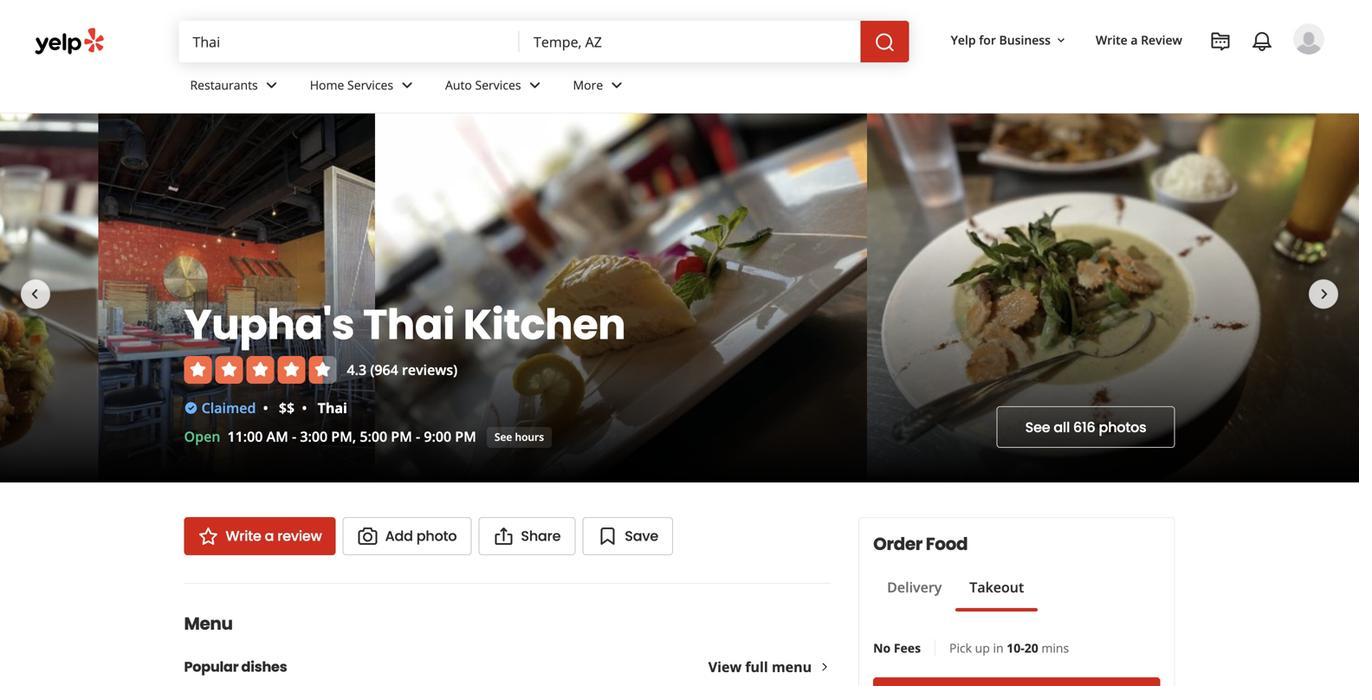 Task type: vqa. For each thing, say whether or not it's contained in the screenshot.
Delivery
yes



Task type: describe. For each thing, give the bounding box(es) containing it.
save
[[625, 526, 659, 546]]

24 star v2 image
[[198, 526, 219, 547]]

open 11:00 am - 3:00 pm, 5:00 pm - 9:00 pm
[[184, 427, 476, 446]]

4.3 (964 reviews)
[[347, 360, 458, 379]]

home services
[[310, 77, 393, 93]]

write for write a review
[[226, 526, 261, 546]]

restaurants link
[[176, 62, 296, 113]]

kendall p. image
[[1294, 23, 1325, 55]]

24 save outline v2 image
[[597, 526, 618, 547]]

2 pm from the left
[[455, 427, 476, 446]]

see hours link
[[487, 427, 552, 448]]

add
[[385, 526, 413, 546]]

view full menu link
[[709, 658, 831, 676]]

4.3 star rating image
[[184, 356, 337, 384]]

11:00
[[227, 427, 263, 446]]

24 chevron down v2 image for restaurants
[[261, 75, 282, 96]]

pick up in 10-20 mins
[[950, 640, 1069, 656]]

auto services
[[445, 77, 521, 93]]

yelp for business
[[951, 32, 1051, 48]]

food
[[926, 532, 968, 556]]

menu
[[184, 612, 233, 636]]

menu element
[[156, 583, 859, 686]]

delivery
[[887, 578, 942, 597]]

business
[[999, 32, 1051, 48]]

search image
[[875, 32, 896, 53]]

20
[[1025, 640, 1039, 656]]

full
[[745, 658, 768, 676]]

no
[[874, 640, 891, 656]]

auto
[[445, 77, 472, 93]]

16 claim filled v2 image
[[184, 401, 198, 415]]

services for auto services
[[475, 77, 521, 93]]

0 vertical spatial thai
[[363, 295, 455, 354]]

24 chevron down v2 image for auto services
[[525, 75, 545, 96]]

14 chevron right outline image
[[819, 661, 831, 673]]

24 chevron down v2 image for more
[[607, 75, 627, 96]]

thai link
[[318, 399, 347, 417]]

takeout tab panel
[[874, 612, 1038, 619]]

see all 616 photos
[[1026, 418, 1147, 437]]

share button
[[479, 517, 576, 555]]

write a review
[[1096, 32, 1183, 48]]

write a review
[[226, 526, 322, 546]]

business categories element
[[176, 62, 1325, 113]]

home services link
[[296, 62, 432, 113]]

all
[[1054, 418, 1070, 437]]

photo of yupha's thai kitchen - tempe, az, us. 303. pad garlic sauce dinner image
[[0, 114, 98, 483]]

$$
[[279, 399, 295, 417]]

yelp
[[951, 32, 976, 48]]

see for see all 616 photos
[[1026, 418, 1051, 437]]

claimed
[[202, 399, 256, 417]]

pick
[[950, 640, 972, 656]]

services for home services
[[347, 77, 393, 93]]

restaurants
[[190, 77, 258, 93]]

24 chevron down v2 image for home services
[[397, 75, 418, 96]]

review
[[1141, 32, 1183, 48]]

more link
[[559, 62, 641, 113]]

a for review
[[265, 526, 274, 546]]

home
[[310, 77, 344, 93]]

popular
[[184, 657, 239, 677]]

yupha's thai kitchen
[[184, 295, 626, 354]]

save button
[[583, 517, 673, 555]]

1 pm from the left
[[391, 427, 412, 446]]

616
[[1074, 418, 1096, 437]]

(964
[[370, 360, 398, 379]]

reviews)
[[402, 360, 458, 379]]



Task type: locate. For each thing, give the bounding box(es) containing it.
up
[[975, 640, 990, 656]]

10-
[[1007, 640, 1025, 656]]

1 - from the left
[[292, 427, 296, 446]]

0 vertical spatial a
[[1131, 32, 1138, 48]]

order
[[874, 532, 923, 556]]

a for review
[[1131, 32, 1138, 48]]

thai up open 11:00 am - 3:00 pm, 5:00 pm - 9:00 pm
[[318, 399, 347, 417]]

24 chevron down v2 image inside home services link
[[397, 75, 418, 96]]

notifications image
[[1252, 31, 1273, 52]]

yupha's
[[184, 295, 355, 354]]

0 horizontal spatial 24 chevron down v2 image
[[261, 75, 282, 96]]

more
[[573, 77, 603, 93]]

see left the all
[[1026, 418, 1051, 437]]

thai up (964 reviews) link
[[363, 295, 455, 354]]

popular dishes
[[184, 657, 287, 677]]

services
[[347, 77, 393, 93], [475, 77, 521, 93]]

0 horizontal spatial a
[[265, 526, 274, 546]]

add photo
[[385, 526, 457, 546]]

see for see hours
[[495, 430, 512, 444]]

add photo link
[[343, 517, 472, 555]]

pm,
[[331, 427, 356, 446]]

address, neighborhood, city, state or zip text field
[[520, 21, 861, 62]]

write right 24 star v2 icon
[[226, 526, 261, 546]]

open
[[184, 427, 220, 446]]

1 24 chevron down v2 image from the left
[[397, 75, 418, 96]]

2 24 chevron down v2 image from the left
[[525, 75, 545, 96]]

yelp for business button
[[944, 24, 1075, 55]]

24 chevron down v2 image right the more
[[607, 75, 627, 96]]

no fees
[[874, 640, 921, 656]]

0 horizontal spatial services
[[347, 77, 393, 93]]

24 chevron down v2 image right restaurants
[[261, 75, 282, 96]]

a
[[1131, 32, 1138, 48], [265, 526, 274, 546]]

0 vertical spatial write
[[1096, 32, 1128, 48]]

fees
[[894, 640, 921, 656]]

photo of yupha's thai kitchen - tempe, az, us. dessert - limoncello mascarpone cake with lemon-curd whipped cream image
[[375, 114, 867, 483]]

24 chevron down v2 image
[[397, 75, 418, 96], [525, 75, 545, 96]]

1 services from the left
[[347, 77, 393, 93]]

1 horizontal spatial 24 chevron down v2 image
[[607, 75, 627, 96]]

thai
[[363, 295, 455, 354], [318, 399, 347, 417]]

None search field
[[179, 21, 909, 62]]

1 horizontal spatial a
[[1131, 32, 1138, 48]]

photo of yupha's thai kitchen - tempe, az, us. entree - green curry with grilled salmon and avocado image
[[867, 114, 1359, 483]]

see inside see hours link
[[495, 430, 512, 444]]

share
[[521, 526, 561, 546]]

None field
[[179, 21, 520, 62], [520, 21, 861, 62]]

pm right 9:00
[[455, 427, 476, 446]]

2 - from the left
[[416, 427, 420, 446]]

1 horizontal spatial thai
[[363, 295, 455, 354]]

0 horizontal spatial 24 chevron down v2 image
[[397, 75, 418, 96]]

next image
[[1314, 284, 1335, 305]]

see left hours
[[495, 430, 512, 444]]

24 share v2 image
[[493, 526, 514, 547]]

kitchen
[[463, 295, 626, 354]]

24 chevron down v2 image
[[261, 75, 282, 96], [607, 75, 627, 96]]

tab list containing delivery
[[874, 577, 1038, 612]]

0 horizontal spatial pm
[[391, 427, 412, 446]]

order food
[[874, 532, 968, 556]]

am
[[266, 427, 288, 446]]

projects image
[[1210, 31, 1231, 52]]

24 chevron down v2 image right auto services at left
[[525, 75, 545, 96]]

16 chevron down v2 image
[[1054, 34, 1068, 47]]

24 chevron down v2 image left auto
[[397, 75, 418, 96]]

1 vertical spatial thai
[[318, 399, 347, 417]]

1 vertical spatial a
[[265, 526, 274, 546]]

2 none field from the left
[[520, 21, 861, 62]]

write for write a review
[[1096, 32, 1128, 48]]

services right home
[[347, 77, 393, 93]]

things to do, nail salons, plumbers text field
[[179, 21, 520, 62]]

see
[[1026, 418, 1051, 437], [495, 430, 512, 444]]

for
[[979, 32, 996, 48]]

none field the address, neighborhood, city, state or zip
[[520, 21, 861, 62]]

in
[[993, 640, 1004, 656]]

24 chevron down v2 image inside auto services link
[[525, 75, 545, 96]]

tab list
[[874, 577, 1038, 612]]

takeout
[[970, 578, 1024, 597]]

1 horizontal spatial 24 chevron down v2 image
[[525, 75, 545, 96]]

view
[[709, 658, 742, 676]]

3:00
[[300, 427, 328, 446]]

user actions element
[[937, 22, 1349, 128]]

5:00
[[360, 427, 387, 446]]

1 none field from the left
[[179, 21, 520, 62]]

see hours
[[495, 430, 544, 444]]

dishes
[[241, 657, 287, 677]]

hours
[[515, 430, 544, 444]]

1 vertical spatial write
[[226, 526, 261, 546]]

write left review
[[1096, 32, 1128, 48]]

4.3
[[347, 360, 367, 379]]

- left 9:00
[[416, 427, 420, 446]]

photo of yupha's thai kitchen - tempe, az, us. restaurant image
[[98, 114, 375, 483]]

see inside see all 616 photos link
[[1026, 418, 1051, 437]]

2 services from the left
[[475, 77, 521, 93]]

2 24 chevron down v2 image from the left
[[607, 75, 627, 96]]

none field things to do, nail salons, plumbers
[[179, 21, 520, 62]]

24 chevron down v2 image inside more link
[[607, 75, 627, 96]]

photos
[[1099, 418, 1147, 437]]

write a review link
[[184, 517, 336, 555]]

1 horizontal spatial pm
[[455, 427, 476, 446]]

9:00
[[424, 427, 452, 446]]

write a review link
[[1089, 24, 1190, 55]]

24 camera v2 image
[[357, 526, 378, 547]]

1 horizontal spatial services
[[475, 77, 521, 93]]

0 horizontal spatial see
[[495, 430, 512, 444]]

1 horizontal spatial write
[[1096, 32, 1128, 48]]

previous image
[[24, 284, 45, 305]]

services right auto
[[475, 77, 521, 93]]

0 horizontal spatial thai
[[318, 399, 347, 417]]

0 horizontal spatial write
[[226, 526, 261, 546]]

see all 616 photos link
[[997, 406, 1175, 448]]

mins
[[1042, 640, 1069, 656]]

view full menu
[[709, 658, 812, 676]]

1 24 chevron down v2 image from the left
[[261, 75, 282, 96]]

1 horizontal spatial see
[[1026, 418, 1051, 437]]

- right am
[[292, 427, 296, 446]]

write
[[1096, 32, 1128, 48], [226, 526, 261, 546]]

pm
[[391, 427, 412, 446], [455, 427, 476, 446]]

photo
[[417, 526, 457, 546]]

24 chevron down v2 image inside restaurants link
[[261, 75, 282, 96]]

-
[[292, 427, 296, 446], [416, 427, 420, 446]]

auto services link
[[432, 62, 559, 113]]

review
[[277, 526, 322, 546]]

(964 reviews) link
[[370, 360, 458, 379]]

0 horizontal spatial -
[[292, 427, 296, 446]]

menu
[[772, 658, 812, 676]]

pm right 5:00 on the left bottom
[[391, 427, 412, 446]]

write inside user actions element
[[1096, 32, 1128, 48]]

1 horizontal spatial -
[[416, 427, 420, 446]]



